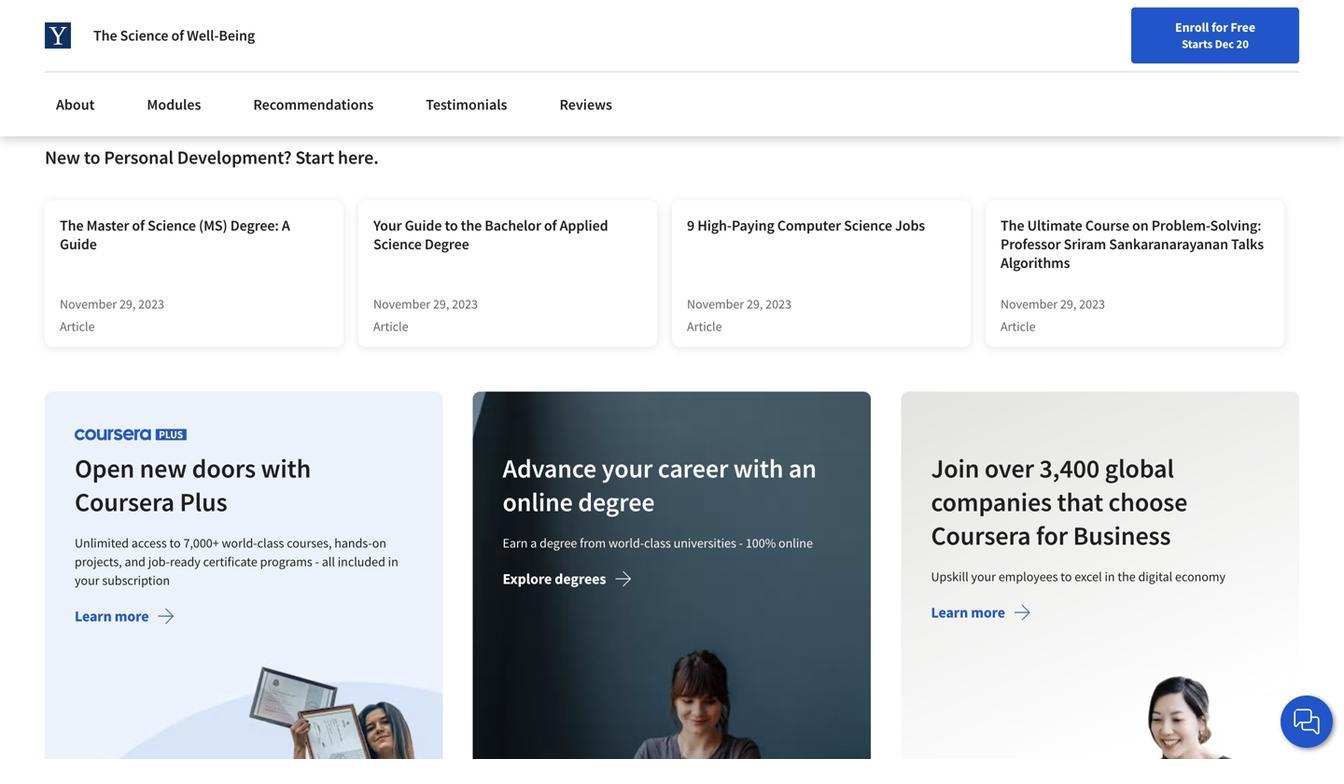 Task type: describe. For each thing, give the bounding box(es) containing it.
science left jobs
[[844, 216, 892, 235]]

your
[[373, 216, 402, 235]]

open
[[75, 452, 135, 484]]

for inside join over 3,400 global companies that choose coursera for business
[[1036, 519, 1068, 552]]

plus
[[180, 485, 227, 518]]

article for 9 high-paying computer science jobs
[[687, 318, 722, 335]]

well-
[[187, 26, 219, 45]]

the ultimate course on problem-solving: professor sriram sankaranarayanan talks algorithms
[[1001, 216, 1264, 272]]

business
[[1073, 519, 1171, 552]]

start
[[295, 146, 334, 169]]

enroll
[[1175, 19, 1209, 35]]

0 horizontal spatial learn more
[[75, 607, 149, 625]]

online inside advance your career with an online degree
[[503, 485, 573, 518]]

29, for to
[[433, 295, 449, 312]]

article for your guide to the bachelor of applied science degree
[[373, 318, 409, 335]]

personal
[[104, 146, 173, 169]]

to inside unlimited access to 7,000+ world-class courses, hands-on projects, and job-ready certificate programs - all included in your subscription
[[169, 534, 181, 551]]

article for the master of science (ms) degree: a guide
[[60, 318, 95, 335]]

earn
[[503, 534, 528, 551]]

digital
[[1138, 568, 1173, 585]]

bachelor
[[485, 216, 541, 235]]

coursera image
[[22, 15, 141, 45]]

new
[[140, 452, 187, 484]]

degree:
[[230, 216, 279, 235]]

being
[[219, 26, 255, 45]]

jobs
[[895, 216, 925, 235]]

projects,
[[75, 553, 122, 570]]

dec
[[1215, 36, 1234, 51]]

the inside your guide to the bachelor of applied science degree
[[461, 216, 482, 235]]

1 horizontal spatial in
[[1105, 568, 1115, 585]]

new to personal development? start here.
[[45, 146, 379, 169]]

world- for from
[[609, 534, 644, 551]]

reviews
[[560, 95, 612, 114]]

9 high-paying computer science jobs
[[687, 216, 925, 235]]

access
[[131, 534, 167, 551]]

(ms)
[[199, 216, 227, 235]]

recommendations
[[253, 95, 374, 114]]

all
[[322, 553, 335, 570]]

the for the science of well-being
[[93, 26, 117, 45]]

course
[[1086, 216, 1130, 235]]

and
[[125, 553, 146, 570]]

companies
[[931, 485, 1052, 518]]

modules
[[147, 95, 201, 114]]

november 29, 2023 article for 9 high-paying computer science jobs
[[687, 295, 792, 335]]

computer
[[777, 216, 841, 235]]

that
[[1057, 485, 1103, 518]]

view
[[463, 64, 493, 82]]

ultimate
[[1028, 216, 1083, 235]]

november 29, 2023 article for your guide to the bachelor of applied science degree
[[373, 295, 478, 335]]

article for the ultimate course on problem-solving: professor sriram sankaranarayanan talks algorithms
[[1001, 318, 1036, 335]]

0 horizontal spatial learn
[[75, 607, 112, 625]]

reviews
[[532, 64, 579, 82]]

to left excel
[[1061, 568, 1072, 585]]

1 horizontal spatial learn more
[[931, 603, 1005, 622]]

about
[[56, 95, 95, 114]]

7,000+
[[183, 534, 219, 551]]

job-
[[148, 553, 170, 570]]

upskill your employees to excel in the digital economy
[[931, 568, 1226, 585]]

0 horizontal spatial more
[[115, 607, 149, 625]]

9
[[687, 216, 695, 235]]

3,400
[[1039, 452, 1100, 484]]

the science of well-being
[[93, 26, 255, 45]]

0 horizontal spatial learn more link
[[75, 607, 175, 630]]

new
[[45, 146, 80, 169]]

career
[[658, 452, 729, 484]]

guide inside your guide to the bachelor of applied science degree
[[405, 216, 442, 235]]

unlimited access to 7,000+ world-class courses, hands-on projects, and job-ready certificate programs - all included in your subscription
[[75, 534, 398, 589]]

guide inside the master of science (ms) degree: a guide
[[60, 235, 97, 253]]

universities
[[674, 534, 737, 551]]

hands-
[[334, 534, 372, 551]]

of inside your guide to the bachelor of applied science degree
[[544, 216, 557, 235]]

excel
[[1075, 568, 1102, 585]]

modules link
[[136, 84, 212, 125]]

class for universities
[[644, 534, 671, 551]]

29, for course
[[1061, 295, 1077, 312]]

doors
[[192, 452, 256, 484]]

chat with us image
[[1292, 707, 1322, 737]]

1 vertical spatial degree
[[540, 534, 577, 551]]

on inside unlimited access to 7,000+ world-class courses, hands-on projects, and job-ready certificate programs - all included in your subscription
[[372, 534, 386, 551]]

from
[[580, 534, 606, 551]]

advance
[[503, 452, 597, 484]]

testimonials link
[[415, 84, 519, 125]]

degree inside advance your career with an online degree
[[578, 485, 655, 518]]

to right new
[[84, 146, 100, 169]]

testimonials
[[426, 95, 507, 114]]

explore degrees link
[[503, 569, 633, 592]]

the master of science (ms) degree: a guide
[[60, 216, 290, 253]]

coursera inside open new doors with coursera plus
[[75, 485, 175, 518]]

the for the master of science (ms) degree: a guide
[[60, 216, 84, 235]]

1 horizontal spatial learn more link
[[931, 603, 1031, 626]]

of for well-
[[171, 26, 184, 45]]

enroll for free starts dec 20
[[1175, 19, 1256, 51]]

paying
[[732, 216, 775, 235]]

29, for of
[[119, 295, 136, 312]]

programs
[[260, 553, 313, 570]]

starts
[[1182, 36, 1213, 51]]

free
[[1231, 19, 1256, 35]]

professor
[[1001, 235, 1061, 253]]

yale university image
[[45, 22, 71, 49]]

here.
[[338, 146, 379, 169]]

your inside unlimited access to 7,000+ world-class courses, hands-on projects, and job-ready certificate programs - all included in your subscription
[[75, 572, 99, 589]]

1 horizontal spatial -
[[739, 534, 743, 551]]

certificate
[[203, 553, 257, 570]]

2023 for course
[[1079, 295, 1105, 312]]



Task type: vqa. For each thing, say whether or not it's contained in the screenshot.
Management to the middle
no



Task type: locate. For each thing, give the bounding box(es) containing it.
in
[[388, 553, 398, 570], [1105, 568, 1115, 585]]

over
[[985, 452, 1034, 484]]

0 horizontal spatial class
[[257, 534, 284, 551]]

0 horizontal spatial degree
[[540, 534, 577, 551]]

2 class from the left
[[644, 534, 671, 551]]

4 29, from the left
[[1061, 295, 1077, 312]]

coursera inside join over 3,400 global companies that choose coursera for business
[[931, 519, 1031, 552]]

on inside the ultimate course on problem-solving: professor sriram sankaranarayanan talks algorithms
[[1133, 216, 1149, 235]]

with for doors
[[261, 452, 311, 484]]

ready
[[170, 553, 201, 570]]

2023 for to
[[452, 295, 478, 312]]

in right included on the left bottom
[[388, 553, 398, 570]]

advance your career with an online degree
[[503, 452, 817, 518]]

2 horizontal spatial more
[[971, 603, 1005, 622]]

for down that
[[1036, 519, 1068, 552]]

november down master
[[60, 295, 117, 312]]

for up dec
[[1212, 19, 1228, 35]]

the for the ultimate course on problem-solving: professor sriram sankaranarayanan talks algorithms
[[1001, 216, 1025, 235]]

degree
[[425, 235, 469, 253]]

2 2023 from the left
[[452, 295, 478, 312]]

a
[[531, 534, 537, 551]]

3 november 29, 2023 article from the left
[[687, 295, 792, 335]]

explore
[[503, 569, 552, 588]]

science left '(ms)'
[[148, 216, 196, 235]]

0 horizontal spatial of
[[132, 216, 145, 235]]

29, down master
[[119, 295, 136, 312]]

2023 down paying
[[766, 295, 792, 312]]

1 vertical spatial -
[[315, 553, 319, 570]]

with for career
[[734, 452, 784, 484]]

world- right from
[[609, 534, 644, 551]]

3 2023 from the left
[[766, 295, 792, 312]]

included
[[338, 553, 385, 570]]

degree
[[578, 485, 655, 518], [540, 534, 577, 551]]

your left career
[[602, 452, 653, 484]]

november for the ultimate course on problem-solving: professor sriram sankaranarayanan talks algorithms
[[1001, 295, 1058, 312]]

class
[[257, 534, 284, 551], [644, 534, 671, 551]]

- inside unlimited access to 7,000+ world-class courses, hands-on projects, and job-ready certificate programs - all included in your subscription
[[315, 553, 319, 570]]

to left bachelor
[[445, 216, 458, 235]]

degree right a
[[540, 534, 577, 551]]

high-
[[698, 216, 732, 235]]

your inside advance your career with an online degree
[[602, 452, 653, 484]]

2 november from the left
[[373, 295, 431, 312]]

1 horizontal spatial on
[[1133, 216, 1149, 235]]

your
[[602, 452, 653, 484], [971, 568, 996, 585], [75, 572, 99, 589]]

november for your guide to the bachelor of applied science degree
[[373, 295, 431, 312]]

november down degree
[[373, 295, 431, 312]]

1 vertical spatial on
[[372, 534, 386, 551]]

1 horizontal spatial online
[[779, 534, 813, 551]]

1 horizontal spatial guide
[[405, 216, 442, 235]]

the inside the master of science (ms) degree: a guide
[[60, 216, 84, 235]]

1 november 29, 2023 article from the left
[[60, 295, 164, 335]]

join over 3,400 global companies that choose coursera for business
[[931, 452, 1188, 552]]

world- up certificate
[[222, 534, 257, 551]]

a
[[282, 216, 290, 235]]

2 november 29, 2023 article from the left
[[373, 295, 478, 335]]

0 vertical spatial on
[[1133, 216, 1149, 235]]

menu item
[[1007, 19, 1128, 79]]

0 vertical spatial online
[[503, 485, 573, 518]]

0 vertical spatial the
[[461, 216, 482, 235]]

0 horizontal spatial for
[[1036, 519, 1068, 552]]

online right 100%
[[779, 534, 813, 551]]

1 horizontal spatial the
[[93, 26, 117, 45]]

talks
[[1231, 235, 1264, 253]]

0 horizontal spatial -
[[315, 553, 319, 570]]

2023 down degree
[[452, 295, 478, 312]]

3 article from the left
[[687, 318, 722, 335]]

online down advance
[[503, 485, 573, 518]]

class up "programs"
[[257, 534, 284, 551]]

0 vertical spatial for
[[1212, 19, 1228, 35]]

0 vertical spatial -
[[739, 534, 743, 551]]

an
[[789, 452, 817, 484]]

of for science
[[132, 216, 145, 235]]

learn down projects,
[[75, 607, 112, 625]]

science left degree
[[373, 235, 422, 253]]

1 horizontal spatial with
[[734, 452, 784, 484]]

guide
[[405, 216, 442, 235], [60, 235, 97, 253]]

20
[[1237, 36, 1249, 51]]

29, down paying
[[747, 295, 763, 312]]

2023 down the sriram
[[1079, 295, 1105, 312]]

courses,
[[287, 534, 332, 551]]

november 29, 2023 article down master
[[60, 295, 164, 335]]

on
[[1133, 216, 1149, 235], [372, 534, 386, 551]]

learn
[[931, 603, 968, 622], [75, 607, 112, 625]]

- left 100%
[[739, 534, 743, 551]]

view more reviews link
[[463, 62, 579, 82]]

class inside unlimited access to 7,000+ world-class courses, hands-on projects, and job-ready certificate programs - all included in your subscription
[[257, 534, 284, 551]]

1 horizontal spatial degree
[[578, 485, 655, 518]]

learn down upskill
[[931, 603, 968, 622]]

3 november from the left
[[687, 295, 744, 312]]

world- inside unlimited access to 7,000+ world-class courses, hands-on projects, and job-ready certificate programs - all included in your subscription
[[222, 534, 257, 551]]

your down projects,
[[75, 572, 99, 589]]

1 horizontal spatial more
[[496, 64, 529, 82]]

29, down degree
[[433, 295, 449, 312]]

coursera down the open
[[75, 485, 175, 518]]

employees
[[999, 568, 1058, 585]]

november 29, 2023 article down degree
[[373, 295, 478, 335]]

1 horizontal spatial coursera
[[931, 519, 1031, 552]]

1 with from the left
[[261, 452, 311, 484]]

with left an
[[734, 452, 784, 484]]

your for advance
[[602, 452, 653, 484]]

of
[[171, 26, 184, 45], [132, 216, 145, 235], [544, 216, 557, 235]]

of right master
[[132, 216, 145, 235]]

for inside enroll for free starts dec 20
[[1212, 19, 1228, 35]]

2 article from the left
[[373, 318, 409, 335]]

your right upskill
[[971, 568, 996, 585]]

2023
[[138, 295, 164, 312], [452, 295, 478, 312], [766, 295, 792, 312], [1079, 295, 1105, 312]]

article
[[60, 318, 95, 335], [373, 318, 409, 335], [687, 318, 722, 335], [1001, 318, 1036, 335]]

2 world- from the left
[[609, 534, 644, 551]]

0 horizontal spatial on
[[372, 534, 386, 551]]

on up included on the left bottom
[[372, 534, 386, 551]]

learn more link down upskill
[[931, 603, 1031, 626]]

2023 for paying
[[766, 295, 792, 312]]

1 2023 from the left
[[138, 295, 164, 312]]

2 29, from the left
[[433, 295, 449, 312]]

100%
[[746, 534, 776, 551]]

development?
[[177, 146, 292, 169]]

learn more link down subscription
[[75, 607, 175, 630]]

november 29, 2023 article for the ultimate course on problem-solving: professor sriram sankaranarayanan talks algorithms
[[1001, 295, 1105, 335]]

economy
[[1175, 568, 1226, 585]]

4 november from the left
[[1001, 295, 1058, 312]]

0 horizontal spatial guide
[[60, 235, 97, 253]]

november
[[60, 295, 117, 312], [373, 295, 431, 312], [687, 295, 744, 312], [1001, 295, 1058, 312]]

0 horizontal spatial world-
[[222, 534, 257, 551]]

0 horizontal spatial your
[[75, 572, 99, 589]]

class for courses,
[[257, 534, 284, 551]]

learn more link
[[931, 603, 1031, 626], [75, 607, 175, 630]]

science inside your guide to the bachelor of applied science degree
[[373, 235, 422, 253]]

1 november from the left
[[60, 295, 117, 312]]

4 2023 from the left
[[1079, 295, 1105, 312]]

science inside the master of science (ms) degree: a guide
[[148, 216, 196, 235]]

earn a degree from world-class universities - 100% online
[[503, 534, 813, 551]]

0 horizontal spatial the
[[461, 216, 482, 235]]

sankaranarayanan
[[1109, 235, 1229, 253]]

0 horizontal spatial with
[[261, 452, 311, 484]]

degree up from
[[578, 485, 655, 518]]

1 horizontal spatial your
[[602, 452, 653, 484]]

november for the master of science (ms) degree: a guide
[[60, 295, 117, 312]]

guide down new
[[60, 235, 97, 253]]

-
[[739, 534, 743, 551], [315, 553, 319, 570]]

to inside your guide to the bachelor of applied science degree
[[445, 216, 458, 235]]

in right excel
[[1105, 568, 1115, 585]]

0 horizontal spatial in
[[388, 553, 398, 570]]

1 vertical spatial online
[[779, 534, 813, 551]]

to
[[84, 146, 100, 169], [445, 216, 458, 235], [169, 534, 181, 551], [1061, 568, 1072, 585]]

november 29, 2023 article
[[60, 295, 164, 335], [373, 295, 478, 335], [687, 295, 792, 335], [1001, 295, 1105, 335]]

the inside the ultimate course on problem-solving: professor sriram sankaranarayanan talks algorithms
[[1001, 216, 1025, 235]]

29,
[[119, 295, 136, 312], [433, 295, 449, 312], [747, 295, 763, 312], [1061, 295, 1077, 312]]

with inside open new doors with coursera plus
[[261, 452, 311, 484]]

november down algorithms
[[1001, 295, 1058, 312]]

1 vertical spatial for
[[1036, 519, 1068, 552]]

more right view
[[496, 64, 529, 82]]

2 horizontal spatial your
[[971, 568, 996, 585]]

29, down algorithms
[[1061, 295, 1077, 312]]

with right doors
[[261, 452, 311, 484]]

1 article from the left
[[60, 318, 95, 335]]

your for upskill
[[971, 568, 996, 585]]

1 horizontal spatial class
[[644, 534, 671, 551]]

learn more down upskill
[[931, 603, 1005, 622]]

more down subscription
[[115, 607, 149, 625]]

1 horizontal spatial world-
[[609, 534, 644, 551]]

coursera down companies
[[931, 519, 1031, 552]]

1 class from the left
[[257, 534, 284, 551]]

1 horizontal spatial of
[[171, 26, 184, 45]]

november 29, 2023 article down paying
[[687, 295, 792, 335]]

join
[[931, 452, 980, 484]]

0 vertical spatial coursera
[[75, 485, 175, 518]]

november for 9 high-paying computer science jobs
[[687, 295, 744, 312]]

november 29, 2023 article down algorithms
[[1001, 295, 1105, 335]]

the left digital
[[1118, 568, 1136, 585]]

with
[[261, 452, 311, 484], [734, 452, 784, 484]]

3 29, from the left
[[747, 295, 763, 312]]

0 horizontal spatial coursera
[[75, 485, 175, 518]]

learn more down subscription
[[75, 607, 149, 625]]

on right course
[[1133, 216, 1149, 235]]

in inside unlimited access to 7,000+ world-class courses, hands-on projects, and job-ready certificate programs - all included in your subscription
[[388, 553, 398, 570]]

guide right your
[[405, 216, 442, 235]]

with inside advance your career with an online degree
[[734, 452, 784, 484]]

the left 'ultimate' at the top right of the page
[[1001, 216, 1025, 235]]

upskill
[[931, 568, 969, 585]]

0 vertical spatial degree
[[578, 485, 655, 518]]

november down high-
[[687, 295, 744, 312]]

your guide to the bachelor of applied science degree
[[373, 216, 608, 253]]

sriram
[[1064, 235, 1107, 253]]

algorithms
[[1001, 253, 1070, 272]]

applied
[[560, 216, 608, 235]]

4 november 29, 2023 article from the left
[[1001, 295, 1105, 335]]

2 horizontal spatial the
[[1001, 216, 1025, 235]]

29, for paying
[[747, 295, 763, 312]]

2 with from the left
[[734, 452, 784, 484]]

class left universities
[[644, 534, 671, 551]]

world-
[[222, 534, 257, 551], [609, 534, 644, 551]]

1 vertical spatial the
[[1118, 568, 1136, 585]]

november 29, 2023 article for the master of science (ms) degree: a guide
[[60, 295, 164, 335]]

1 horizontal spatial the
[[1118, 568, 1136, 585]]

solving:
[[1210, 216, 1262, 235]]

4 article from the left
[[1001, 318, 1036, 335]]

coursera
[[75, 485, 175, 518], [931, 519, 1031, 552]]

2023 for of
[[138, 295, 164, 312]]

of left applied at the left
[[544, 216, 557, 235]]

1 vertical spatial coursera
[[931, 519, 1031, 552]]

1 world- from the left
[[222, 534, 257, 551]]

2 horizontal spatial of
[[544, 216, 557, 235]]

degrees
[[555, 569, 606, 588]]

of left well-
[[171, 26, 184, 45]]

0 horizontal spatial the
[[60, 216, 84, 235]]

recommendations link
[[242, 84, 385, 125]]

2023 down the master of science (ms) degree: a guide
[[138, 295, 164, 312]]

master
[[86, 216, 129, 235]]

0 horizontal spatial online
[[503, 485, 573, 518]]

explore degrees
[[503, 569, 606, 588]]

to up the ready
[[169, 534, 181, 551]]

the
[[93, 26, 117, 45], [60, 216, 84, 235], [1001, 216, 1025, 235]]

world- for 7,000+
[[222, 534, 257, 551]]

choose
[[1108, 485, 1188, 518]]

1 horizontal spatial learn
[[931, 603, 968, 622]]

of inside the master of science (ms) degree: a guide
[[132, 216, 145, 235]]

1 horizontal spatial for
[[1212, 19, 1228, 35]]

1 29, from the left
[[119, 295, 136, 312]]

the left master
[[60, 216, 84, 235]]

the right yale university image
[[93, 26, 117, 45]]

- left all
[[315, 553, 319, 570]]

subscription
[[102, 572, 170, 589]]

problem-
[[1152, 216, 1211, 235]]

more
[[496, 64, 529, 82], [971, 603, 1005, 622], [115, 607, 149, 625]]

more down employees
[[971, 603, 1005, 622]]

science left well-
[[120, 26, 168, 45]]

reviews link
[[548, 84, 624, 125]]

coursera plus image
[[75, 428, 187, 440]]

open new doors with coursera plus
[[75, 452, 311, 518]]

the left bachelor
[[461, 216, 482, 235]]

view more reviews
[[463, 64, 579, 82]]

about link
[[45, 84, 106, 125]]



